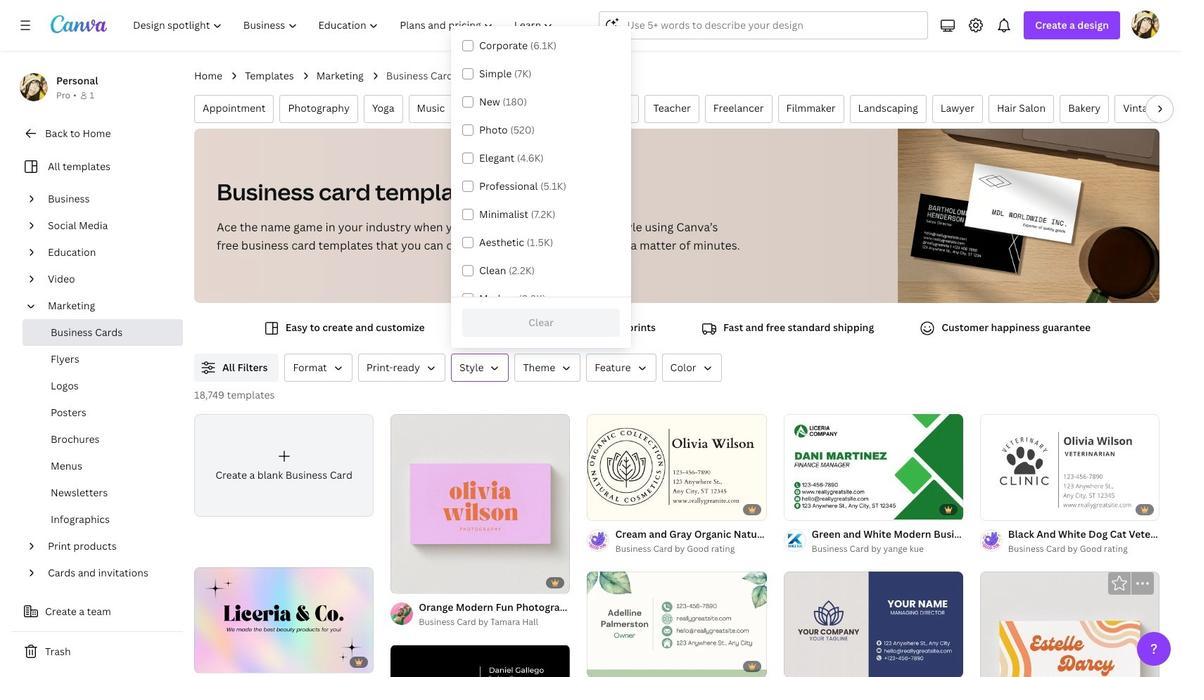 Task type: vqa. For each thing, say whether or not it's contained in the screenshot.
Black And White Dog Cat Veterinary Clinic Veterinarian Single-Side Business Card image
yes



Task type: describe. For each thing, give the bounding box(es) containing it.
white bold gradient skincare business card image
[[194, 568, 374, 673]]

black and white simple personal business card image
[[391, 646, 570, 678]]

stephanie aranda image
[[1131, 11, 1160, 39]]

black and white dog cat veterinary clinic veterinarian single-side business card image
[[980, 415, 1160, 520]]

create a blank business card element
[[194, 414, 374, 517]]

Search search field
[[627, 12, 919, 39]]

orange modern fun photography business card image
[[391, 414, 570, 594]]



Task type: locate. For each thing, give the bounding box(es) containing it.
cream and gray organic natural cosmetics single-side business card image
[[587, 415, 767, 520]]

top level navigation element
[[124, 11, 565, 39]]

blue grey minimalist modern business card image
[[784, 572, 963, 677]]

green watercolor natural business card image
[[587, 572, 767, 677]]

green and white modern business card image
[[784, 415, 963, 520]]

None search field
[[599, 11, 928, 39]]



